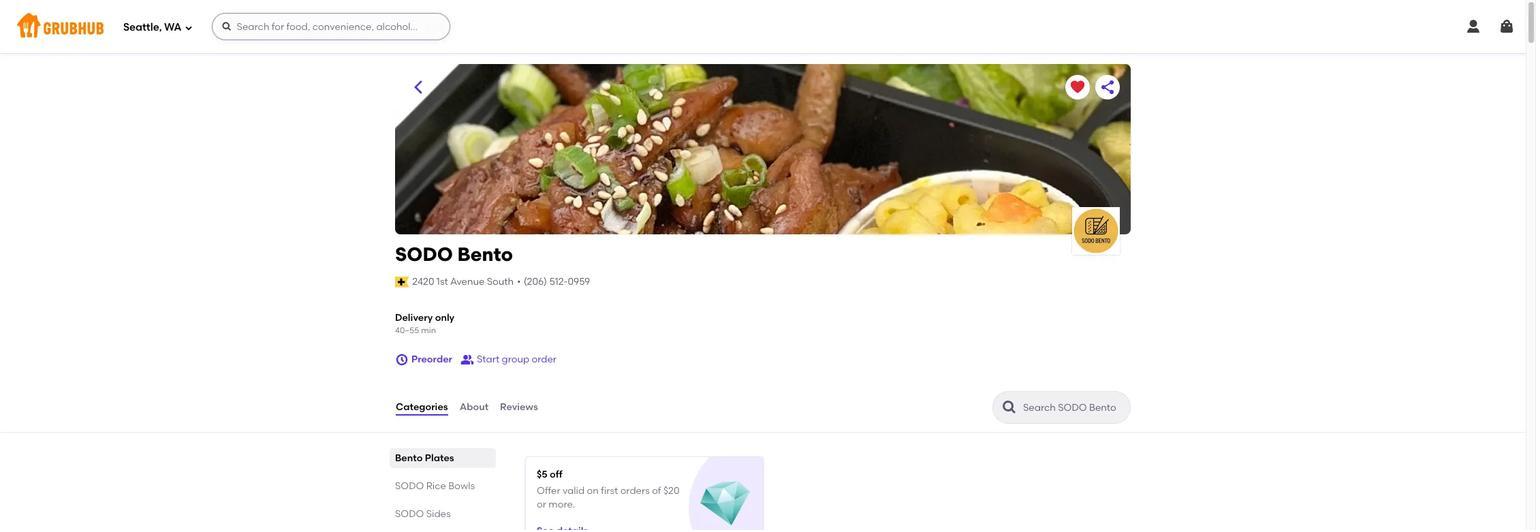 Task type: describe. For each thing, give the bounding box(es) containing it.
promo image
[[701, 479, 750, 529]]

group
[[502, 354, 530, 365]]

0 horizontal spatial svg image
[[184, 24, 193, 32]]

1 horizontal spatial bento
[[458, 243, 513, 266]]

sodo for sodo rice bowls
[[395, 480, 424, 492]]

delivery
[[395, 312, 433, 324]]

south
[[487, 276, 514, 287]]

delivery only 40–55 min
[[395, 312, 455, 335]]

order
[[532, 354, 557, 365]]

start group order
[[477, 354, 557, 365]]

main navigation navigation
[[0, 0, 1526, 53]]

1 horizontal spatial svg image
[[221, 21, 232, 32]]

sodo sides tab
[[395, 507, 491, 521]]

start group order button
[[461, 348, 557, 372]]

svg image inside main navigation navigation
[[1499, 18, 1516, 35]]

2 horizontal spatial svg image
[[1466, 18, 1482, 35]]

sodo sides
[[395, 508, 451, 520]]

sides
[[426, 508, 451, 520]]

bento plates tab
[[395, 451, 491, 465]]

min
[[421, 325, 436, 335]]

(206)
[[524, 276, 547, 287]]

categories button
[[395, 383, 449, 432]]

saved restaurant button
[[1066, 75, 1090, 99]]

off
[[550, 469, 563, 480]]

Search SODO Bento search field
[[1022, 401, 1126, 414]]

bowls
[[449, 480, 475, 492]]

$20
[[664, 485, 680, 496]]

sodo bento logo image
[[1073, 207, 1120, 255]]

plates
[[425, 452, 454, 464]]

orders
[[621, 485, 650, 496]]

1st
[[437, 276, 448, 287]]

wa
[[164, 21, 182, 33]]

512-
[[550, 276, 568, 287]]

caret left icon image
[[410, 79, 427, 95]]

2420 1st avenue south button
[[412, 274, 515, 290]]

search icon image
[[1002, 399, 1018, 416]]

start
[[477, 354, 500, 365]]

bento plates
[[395, 452, 454, 464]]

sodo bento
[[395, 243, 513, 266]]

seattle, wa
[[123, 21, 182, 33]]

only
[[435, 312, 455, 324]]

2420
[[412, 276, 434, 287]]

•
[[517, 276, 521, 287]]

seattle,
[[123, 21, 162, 33]]



Task type: locate. For each thing, give the bounding box(es) containing it.
2 vertical spatial sodo
[[395, 508, 424, 520]]

sodo for sodo sides
[[395, 508, 424, 520]]

share icon image
[[1100, 79, 1116, 95]]

1 vertical spatial svg image
[[395, 353, 409, 367]]

sodo rice bowls
[[395, 480, 475, 492]]

svg image
[[1466, 18, 1482, 35], [221, 21, 232, 32], [184, 24, 193, 32]]

people icon image
[[461, 353, 474, 367]]

1 horizontal spatial svg image
[[1499, 18, 1516, 35]]

0 horizontal spatial svg image
[[395, 353, 409, 367]]

0959
[[568, 276, 590, 287]]

(206) 512-0959 button
[[524, 275, 590, 289]]

sodo up 2420
[[395, 243, 453, 266]]

2 sodo from the top
[[395, 480, 424, 492]]

about
[[460, 401, 489, 413]]

bento up south
[[458, 243, 513, 266]]

preorder button
[[395, 348, 452, 372]]

preorder
[[412, 354, 452, 365]]

categories
[[396, 401, 448, 413]]

reviews button
[[500, 383, 539, 432]]

$5 off offer valid on first orders of $20 or more.
[[537, 469, 680, 510]]

Search for food, convenience, alcohol... search field
[[212, 13, 450, 40]]

sodo rice bowls tab
[[395, 479, 491, 493]]

bento left plates
[[395, 452, 423, 464]]

first
[[601, 485, 618, 496]]

on
[[587, 485, 599, 496]]

saved restaurant image
[[1070, 79, 1086, 95]]

0 vertical spatial bento
[[458, 243, 513, 266]]

more.
[[549, 499, 575, 510]]

offer
[[537, 485, 561, 496]]

of
[[652, 485, 661, 496]]

svg image inside the 'preorder' button
[[395, 353, 409, 367]]

subscription pass image
[[395, 277, 409, 287]]

or
[[537, 499, 546, 510]]

$5
[[537, 469, 548, 480]]

0 vertical spatial svg image
[[1499, 18, 1516, 35]]

1 sodo from the top
[[395, 243, 453, 266]]

sodo left sides
[[395, 508, 424, 520]]

sodo for sodo bento
[[395, 243, 453, 266]]

bento
[[458, 243, 513, 266], [395, 452, 423, 464]]

2420 1st avenue south
[[412, 276, 514, 287]]

0 horizontal spatial bento
[[395, 452, 423, 464]]

3 sodo from the top
[[395, 508, 424, 520]]

0 vertical spatial sodo
[[395, 243, 453, 266]]

• (206) 512-0959
[[517, 276, 590, 287]]

about button
[[459, 383, 489, 432]]

1 vertical spatial sodo
[[395, 480, 424, 492]]

40–55
[[395, 325, 419, 335]]

reviews
[[500, 401, 538, 413]]

svg image
[[1499, 18, 1516, 35], [395, 353, 409, 367]]

1 vertical spatial bento
[[395, 452, 423, 464]]

avenue
[[450, 276, 485, 287]]

sodo
[[395, 243, 453, 266], [395, 480, 424, 492], [395, 508, 424, 520]]

valid
[[563, 485, 585, 496]]

sodo left the rice
[[395, 480, 424, 492]]

bento inside bento plates tab
[[395, 452, 423, 464]]

rice
[[426, 480, 446, 492]]



Task type: vqa. For each thing, say whether or not it's contained in the screenshot.
the first
yes



